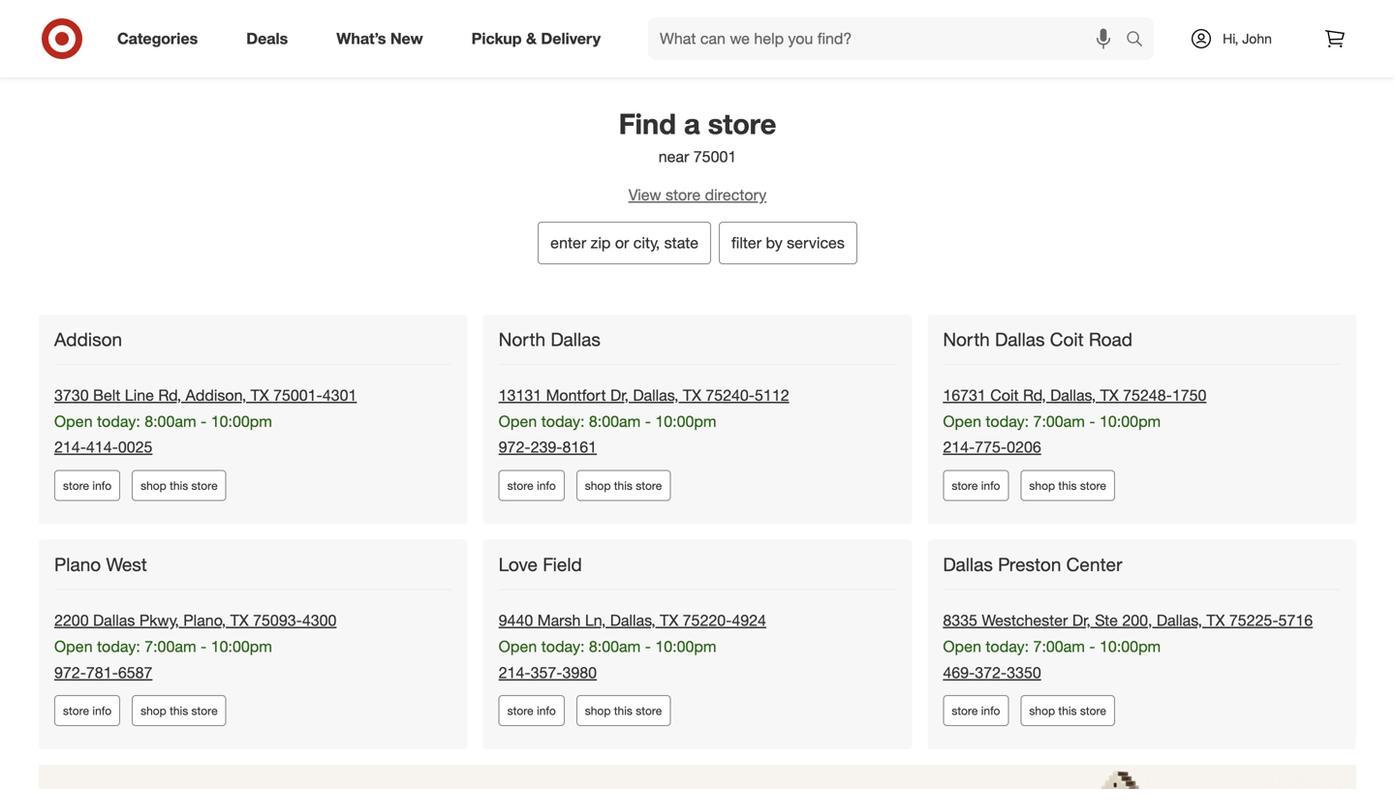 Task type: vqa. For each thing, say whether or not it's contained in the screenshot.
HERSHEY- to the middle
no



Task type: locate. For each thing, give the bounding box(es) containing it.
shop this store down '0025'
[[141, 479, 218, 493]]

dallas,
[[633, 386, 679, 405], [1051, 386, 1096, 405], [610, 612, 656, 631], [1157, 612, 1202, 631]]

tx left 75240-
[[683, 386, 701, 405]]

today: down 'montfort' at the left of page
[[541, 412, 585, 431]]

- for north dallas coit road
[[1090, 412, 1096, 431]]

store info for dallas preston center
[[952, 704, 1000, 719]]

store info down 414-
[[63, 479, 112, 493]]

shop for plano west
[[141, 704, 166, 719]]

0 horizontal spatial rd,
[[158, 386, 181, 405]]

7:00am down pkwy,
[[145, 638, 196, 657]]

shop down 8161
[[585, 479, 611, 493]]

shop this store down '6587'
[[141, 704, 218, 719]]

open down 3730
[[54, 412, 93, 431]]

0 vertical spatial coit
[[1050, 328, 1084, 351]]

open
[[54, 412, 93, 431], [499, 412, 537, 431], [943, 412, 982, 431], [54, 638, 93, 657], [499, 638, 537, 657], [943, 638, 982, 657]]

today: up 972-781-6587 link
[[97, 638, 140, 657]]

info for dallas preston center
[[981, 704, 1000, 719]]

- down plano, at left bottom
[[201, 638, 207, 657]]

north for north dallas
[[499, 328, 546, 351]]

store info for north dallas coit road
[[952, 479, 1000, 493]]

- down 13131 montfort dr, dallas, tx 75240-5112 link
[[645, 412, 651, 431]]

today: inside 13131 montfort dr, dallas, tx 75240-5112 open today: 8:00am - 10:00pm 972-239-8161
[[541, 412, 585, 431]]

214-414-0025 link
[[54, 438, 153, 457]]

10:00pm down 8335 westchester dr, ste 200, dallas, tx 75225-5716 'link' at the right bottom of the page
[[1100, 638, 1161, 657]]

shop this store down 3350
[[1030, 704, 1107, 719]]

214- inside 9440 marsh ln, dallas, tx 75220-4924 open today: 8:00am - 10:00pm 214-357-3980
[[499, 664, 531, 683]]

1 horizontal spatial rd,
[[1023, 386, 1046, 405]]

this down 9440 marsh ln, dallas, tx 75220-4924 open today: 8:00am - 10:00pm 214-357-3980
[[614, 704, 633, 719]]

- inside 13131 montfort dr, dallas, tx 75240-5112 open today: 8:00am - 10:00pm 972-239-8161
[[645, 412, 651, 431]]

8:00am inside 9440 marsh ln, dallas, tx 75220-4924 open today: 8:00am - 10:00pm 214-357-3980
[[589, 638, 641, 657]]

8:00am down line on the left of the page
[[145, 412, 196, 431]]

this down 13131 montfort dr, dallas, tx 75240-5112 open today: 8:00am - 10:00pm 972-239-8161
[[614, 479, 633, 493]]

3350
[[1007, 664, 1041, 683]]

shop for love field
[[585, 704, 611, 719]]

store down 357-
[[507, 704, 534, 719]]

info for addison
[[92, 479, 112, 493]]

214- down 3730
[[54, 438, 86, 457]]

- down 16731 coit rd, dallas, tx 75248-1750 link
[[1090, 412, 1096, 431]]

214- down 9440
[[499, 664, 531, 683]]

1 horizontal spatial 972-
[[499, 438, 531, 457]]

3730 belt line rd, addison, tx 75001-4301 open today: 8:00am - 10:00pm 214-414-0025
[[54, 386, 357, 457]]

dallas, inside 16731 coit rd, dallas, tx 75248-1750 open today: 7:00am - 10:00pm 214-775-0206
[[1051, 386, 1096, 405]]

open for plano west
[[54, 638, 93, 657]]

tx inside 9440 marsh ln, dallas, tx 75220-4924 open today: 8:00am - 10:00pm 214-357-3980
[[660, 612, 679, 631]]

info
[[92, 479, 112, 493], [537, 479, 556, 493], [981, 479, 1000, 493], [92, 704, 112, 719], [537, 704, 556, 719], [981, 704, 1000, 719]]

today: inside "2200 dallas pkwy, plano, tx 75093-4300 open today: 7:00am - 10:00pm 972-781-6587"
[[97, 638, 140, 657]]

find a store near 75001
[[619, 107, 777, 166]]

store info for plano west
[[63, 704, 112, 719]]

2 north from the left
[[943, 328, 990, 351]]

open inside 13131 montfort dr, dallas, tx 75240-5112 open today: 8:00am - 10:00pm 972-239-8161
[[499, 412, 537, 431]]

dallas up 8335
[[943, 554, 993, 576]]

shop down 0206
[[1030, 479, 1055, 493]]

this down "2200 dallas pkwy, plano, tx 75093-4300 open today: 7:00am - 10:00pm 972-781-6587"
[[170, 704, 188, 719]]

- for love field
[[645, 638, 651, 657]]

214- inside 16731 coit rd, dallas, tx 75248-1750 open today: 7:00am - 10:00pm 214-775-0206
[[943, 438, 975, 457]]

store info link down 357-
[[499, 696, 565, 727]]

214-
[[54, 438, 86, 457], [943, 438, 975, 457], [499, 664, 531, 683]]

store info
[[63, 479, 112, 493], [507, 479, 556, 493], [952, 479, 1000, 493], [63, 704, 112, 719], [507, 704, 556, 719], [952, 704, 1000, 719]]

0 horizontal spatial dr,
[[610, 386, 629, 405]]

filter by services button
[[719, 222, 857, 264]]

store info link down 239-
[[499, 471, 565, 502]]

near
[[659, 147, 689, 166]]

directory
[[705, 186, 767, 204]]

tx inside 16731 coit rd, dallas, tx 75248-1750 open today: 7:00am - 10:00pm 214-775-0206
[[1100, 386, 1119, 405]]

7:00am inside 16731 coit rd, dallas, tx 75248-1750 open today: 7:00am - 10:00pm 214-775-0206
[[1033, 412, 1085, 431]]

469-
[[943, 664, 975, 683]]

this for north dallas coit road
[[1059, 479, 1077, 493]]

marsh
[[538, 612, 581, 631]]

store info link for addison
[[54, 471, 120, 502]]

10:00pm inside 13131 montfort dr, dallas, tx 75240-5112 open today: 8:00am - 10:00pm 972-239-8161
[[655, 412, 717, 431]]

1 vertical spatial coit
[[991, 386, 1019, 405]]

dallas, down north dallas coit road link
[[1051, 386, 1096, 405]]

tx left 75248-
[[1100, 386, 1119, 405]]

dallas preston center
[[943, 554, 1123, 576]]

dr, for dallas
[[610, 386, 629, 405]]

10:00pm inside "2200 dallas pkwy, plano, tx 75093-4300 open today: 7:00am - 10:00pm 972-781-6587"
[[211, 638, 272, 657]]

0 horizontal spatial 214-
[[54, 438, 86, 457]]

shop this store button for addison
[[132, 471, 226, 502]]

3730 belt line rd, addison, tx 75001-4301 link
[[54, 386, 357, 405]]

1 horizontal spatial north
[[943, 328, 990, 351]]

this for addison
[[170, 479, 188, 493]]

find
[[619, 107, 676, 141]]

store info link down 414-
[[54, 471, 120, 502]]

today: for north dallas
[[541, 412, 585, 431]]

this down 8335 westchester dr, ste 200, dallas, tx 75225-5716 open today: 7:00am - 10:00pm 469-372-3350
[[1059, 704, 1077, 719]]

tx right plano, at left bottom
[[230, 612, 249, 631]]

deals link
[[230, 17, 312, 60]]

972-781-6587 link
[[54, 664, 153, 683]]

open for north dallas coit road
[[943, 412, 982, 431]]

-
[[201, 412, 207, 431], [645, 412, 651, 431], [1090, 412, 1096, 431], [201, 638, 207, 657], [645, 638, 651, 657], [1090, 638, 1096, 657]]

972- down 2200
[[54, 664, 86, 683]]

store up 75001
[[708, 107, 777, 141]]

shop this store for north dallas
[[585, 479, 662, 493]]

8:00am down 13131 montfort dr, dallas, tx 75240-5112 link
[[589, 412, 641, 431]]

8:00am down 9440 marsh ln, dallas, tx 75220-4924 link
[[589, 638, 641, 657]]

8:00am inside 13131 montfort dr, dallas, tx 75240-5112 open today: 8:00am - 10:00pm 972-239-8161
[[589, 412, 641, 431]]

today: inside 8335 westchester dr, ste 200, dallas, tx 75225-5716 open today: 7:00am - 10:00pm 469-372-3350
[[986, 638, 1029, 657]]

shop down '6587'
[[141, 704, 166, 719]]

dr, for preston
[[1073, 612, 1091, 631]]

rd, inside 3730 belt line rd, addison, tx 75001-4301 open today: 8:00am - 10:00pm 214-414-0025
[[158, 386, 181, 405]]

tx for plano west
[[230, 612, 249, 631]]

dr,
[[610, 386, 629, 405], [1073, 612, 1091, 631]]

shop this store button down '6587'
[[132, 696, 226, 727]]

store info link down 775- in the right of the page
[[943, 471, 1009, 502]]

972- inside "2200 dallas pkwy, plano, tx 75093-4300 open today: 7:00am - 10:00pm 972-781-6587"
[[54, 664, 86, 683]]

tx inside 3730 belt line rd, addison, tx 75001-4301 open today: 8:00am - 10:00pm 214-414-0025
[[251, 386, 269, 405]]

what's new
[[336, 29, 423, 48]]

coit inside 16731 coit rd, dallas, tx 75248-1750 open today: 7:00am - 10:00pm 214-775-0206
[[991, 386, 1019, 405]]

0 horizontal spatial coit
[[991, 386, 1019, 405]]

214- down 16731
[[943, 438, 975, 457]]

0 vertical spatial 972-
[[499, 438, 531, 457]]

north up the 13131
[[499, 328, 546, 351]]

- inside "2200 dallas pkwy, plano, tx 75093-4300 open today: 7:00am - 10:00pm 972-781-6587"
[[201, 638, 207, 657]]

shop this store button for north dallas coit road
[[1021, 471, 1115, 502]]

shop this store button down '0025'
[[132, 471, 226, 502]]

3730
[[54, 386, 89, 405]]

store info link down 372-
[[943, 696, 1009, 727]]

dallas, right 200,
[[1157, 612, 1202, 631]]

shop this store for north dallas coit road
[[1030, 479, 1107, 493]]

plano west
[[54, 554, 147, 576]]

store down 16731 coit rd, dallas, tx 75248-1750 open today: 7:00am - 10:00pm 214-775-0206
[[1080, 479, 1107, 493]]

9440 marsh ln, dallas, tx 75220-4924 link
[[499, 612, 766, 631]]

6587
[[118, 664, 153, 683]]

7:00am down 16731 coit rd, dallas, tx 75248-1750 link
[[1033, 412, 1085, 431]]

info down 357-
[[537, 704, 556, 719]]

tx for love field
[[660, 612, 679, 631]]

shop for dallas preston center
[[1030, 704, 1055, 719]]

239-
[[531, 438, 563, 457]]

0 horizontal spatial 972-
[[54, 664, 86, 683]]

1 horizontal spatial 214-
[[499, 664, 531, 683]]

open inside "2200 dallas pkwy, plano, tx 75093-4300 open today: 7:00am - 10:00pm 972-781-6587"
[[54, 638, 93, 657]]

shop down '0025'
[[141, 479, 166, 493]]

0025
[[118, 438, 153, 457]]

open inside 9440 marsh ln, dallas, tx 75220-4924 open today: 8:00am - 10:00pm 214-357-3980
[[499, 638, 537, 657]]

10:00pm down the 75220-
[[655, 638, 717, 657]]

10:00pm for north dallas
[[655, 412, 717, 431]]

1 rd, from the left
[[158, 386, 181, 405]]

972- down the 13131
[[499, 438, 531, 457]]

shop this store button
[[132, 471, 226, 502], [576, 471, 671, 502], [1021, 471, 1115, 502], [132, 696, 226, 727], [576, 696, 671, 727], [1021, 696, 1115, 727]]

0 vertical spatial dr,
[[610, 386, 629, 405]]

today: down belt
[[97, 412, 140, 431]]

shop this store button down 8161
[[576, 471, 671, 502]]

store right view
[[666, 186, 701, 204]]

shop this store down 3980
[[585, 704, 662, 719]]

1 horizontal spatial dr,
[[1073, 612, 1091, 631]]

shop this store button down 3980
[[576, 696, 671, 727]]

1 vertical spatial 972-
[[54, 664, 86, 683]]

plano,
[[183, 612, 226, 631]]

this for north dallas
[[614, 479, 633, 493]]

10:00pm down 13131 montfort dr, dallas, tx 75240-5112 link
[[655, 412, 717, 431]]

shop
[[141, 479, 166, 493], [585, 479, 611, 493], [1030, 479, 1055, 493], [141, 704, 166, 719], [585, 704, 611, 719], [1030, 704, 1055, 719]]

dallas, inside 13131 montfort dr, dallas, tx 75240-5112 open today: 8:00am - 10:00pm 972-239-8161
[[633, 386, 679, 405]]

addison,
[[186, 386, 246, 405]]

open down 2200
[[54, 638, 93, 657]]

10:00pm for north dallas coit road
[[1100, 412, 1161, 431]]

- down the ste
[[1090, 638, 1096, 657]]

open down 9440
[[499, 638, 537, 657]]

today: down marsh
[[541, 638, 585, 657]]

rd, inside 16731 coit rd, dallas, tx 75248-1750 open today: 7:00am - 10:00pm 214-775-0206
[[1023, 386, 1046, 405]]

8:00am for north dallas
[[589, 412, 641, 431]]

2200 dallas pkwy, plano, tx 75093-4300 link
[[54, 612, 337, 631]]

coit right 16731
[[991, 386, 1019, 405]]

this
[[170, 479, 188, 493], [614, 479, 633, 493], [1059, 479, 1077, 493], [170, 704, 188, 719], [614, 704, 633, 719], [1059, 704, 1077, 719]]

store info link down the 781-
[[54, 696, 120, 727]]

10:00pm down 75248-
[[1100, 412, 1161, 431]]

enter
[[551, 233, 586, 252]]

tx inside "2200 dallas pkwy, plano, tx 75093-4300 open today: 7:00am - 10:00pm 972-781-6587"
[[230, 612, 249, 631]]

north dallas link
[[499, 328, 605, 351]]

7:00am inside "2200 dallas pkwy, plano, tx 75093-4300 open today: 7:00am - 10:00pm 972-781-6587"
[[145, 638, 196, 657]]

north
[[499, 328, 546, 351], [943, 328, 990, 351]]

7:00am
[[1033, 412, 1085, 431], [145, 638, 196, 657], [1033, 638, 1085, 657]]

shop this store
[[141, 479, 218, 493], [585, 479, 662, 493], [1030, 479, 1107, 493], [141, 704, 218, 719], [585, 704, 662, 719], [1030, 704, 1107, 719]]

dallas, left 75240-
[[633, 386, 679, 405]]

open inside 3730 belt line rd, addison, tx 75001-4301 open today: 8:00am - 10:00pm 214-414-0025
[[54, 412, 93, 431]]

today: up 214-775-0206 link
[[986, 412, 1029, 431]]

rd, up 0206
[[1023, 386, 1046, 405]]

open down 8335
[[943, 638, 982, 657]]

store info down 372-
[[952, 704, 1000, 719]]

75001
[[694, 147, 737, 166]]

357-
[[531, 664, 563, 683]]

75220-
[[683, 612, 732, 631]]

store info link
[[54, 471, 120, 502], [499, 471, 565, 502], [943, 471, 1009, 502], [54, 696, 120, 727], [499, 696, 565, 727], [943, 696, 1009, 727]]

coit
[[1050, 328, 1084, 351], [991, 386, 1019, 405]]

what's
[[336, 29, 386, 48]]

972- inside 13131 montfort dr, dallas, tx 75240-5112 open today: 8:00am - 10:00pm 972-239-8161
[[499, 438, 531, 457]]

shop down 3350
[[1030, 704, 1055, 719]]

shop this store down 0206
[[1030, 479, 1107, 493]]

10:00pm down 75093-
[[211, 638, 272, 657]]

10:00pm
[[211, 412, 272, 431], [655, 412, 717, 431], [1100, 412, 1161, 431], [211, 638, 272, 657], [655, 638, 717, 657], [1100, 638, 1161, 657]]

dallas, right ln,
[[610, 612, 656, 631]]

rd, right line on the left of the page
[[158, 386, 181, 405]]

- down 9440 marsh ln, dallas, tx 75220-4924 link
[[645, 638, 651, 657]]

or
[[615, 233, 629, 252]]

shop this store for dallas preston center
[[1030, 704, 1107, 719]]

tx left 75225-
[[1207, 612, 1225, 631]]

shop for north dallas coit road
[[1030, 479, 1055, 493]]

1 vertical spatial dr,
[[1073, 612, 1091, 631]]

hi, john
[[1223, 30, 1272, 47]]

store down 239-
[[507, 479, 534, 493]]

10:00pm inside 9440 marsh ln, dallas, tx 75220-4924 open today: 8:00am - 10:00pm 214-357-3980
[[655, 638, 717, 657]]

this down 16731 coit rd, dallas, tx 75248-1750 open today: 7:00am - 10:00pm 214-775-0206
[[1059, 479, 1077, 493]]

5112
[[755, 386, 789, 405]]

montfort
[[546, 386, 606, 405]]

dr, inside 13131 montfort dr, dallas, tx 75240-5112 open today: 8:00am - 10:00pm 972-239-8161
[[610, 386, 629, 405]]

1 horizontal spatial coit
[[1050, 328, 1084, 351]]

open down 16731
[[943, 412, 982, 431]]

tx for north dallas coit road
[[1100, 386, 1119, 405]]

75240-
[[706, 386, 755, 405]]

dallas right 2200
[[93, 612, 135, 631]]

shop this store button for north dallas
[[576, 471, 671, 502]]

- down 3730 belt line rd, addison, tx 75001-4301 link
[[201, 412, 207, 431]]

dallas inside "2200 dallas pkwy, plano, tx 75093-4300 open today: 7:00am - 10:00pm 972-781-6587"
[[93, 612, 135, 631]]

- inside 9440 marsh ln, dallas, tx 75220-4924 open today: 8:00am - 10:00pm 214-357-3980
[[645, 638, 651, 657]]

tx for north dallas
[[683, 386, 701, 405]]

214- inside 3730 belt line rd, addison, tx 75001-4301 open today: 8:00am - 10:00pm 214-414-0025
[[54, 438, 86, 457]]

open inside 16731 coit rd, dallas, tx 75248-1750 open today: 7:00am - 10:00pm 214-775-0206
[[943, 412, 982, 431]]

dr, left the ste
[[1073, 612, 1091, 631]]

200,
[[1122, 612, 1153, 631]]

10:00pm down addison,
[[211, 412, 272, 431]]

shop this store button down 3350
[[1021, 696, 1115, 727]]

dallas up 'montfort' at the left of page
[[551, 328, 601, 351]]

categories link
[[101, 17, 222, 60]]

open down the 13131
[[499, 412, 537, 431]]

0 horizontal spatial north
[[499, 328, 546, 351]]

today: inside 16731 coit rd, dallas, tx 75248-1750 open today: 7:00am - 10:00pm 214-775-0206
[[986, 412, 1029, 431]]

1 north from the left
[[499, 328, 546, 351]]

north up 16731
[[943, 328, 990, 351]]

tx inside 13131 montfort dr, dallas, tx 75240-5112 open today: 8:00am - 10:00pm 972-239-8161
[[683, 386, 701, 405]]

today: up 469-372-3350 link
[[986, 638, 1029, 657]]

dr, right 'montfort' at the left of page
[[610, 386, 629, 405]]

2 rd, from the left
[[1023, 386, 1046, 405]]

this down 3730 belt line rd, addison, tx 75001-4301 open today: 8:00am - 10:00pm 214-414-0025
[[170, 479, 188, 493]]

tx left the 75220-
[[660, 612, 679, 631]]

dr, inside 8335 westchester dr, ste 200, dallas, tx 75225-5716 open today: 7:00am - 10:00pm 469-372-3350
[[1073, 612, 1091, 631]]

- inside 16731 coit rd, dallas, tx 75248-1750 open today: 7:00am - 10:00pm 214-775-0206
[[1090, 412, 1096, 431]]

10:00pm inside 16731 coit rd, dallas, tx 75248-1750 open today: 7:00am - 10:00pm 214-775-0206
[[1100, 412, 1161, 431]]

info for plano west
[[92, 704, 112, 719]]

hi,
[[1223, 30, 1239, 47]]

8:00am inside 3730 belt line rd, addison, tx 75001-4301 open today: 8:00am - 10:00pm 214-414-0025
[[145, 412, 196, 431]]

store info down the 781-
[[63, 704, 112, 719]]

today: inside 9440 marsh ln, dallas, tx 75220-4924 open today: 8:00am - 10:00pm 214-357-3980
[[541, 638, 585, 657]]

75225-
[[1230, 612, 1279, 631]]

2 horizontal spatial 214-
[[943, 438, 975, 457]]

shop this store for love field
[[585, 704, 662, 719]]

8:00am
[[145, 412, 196, 431], [589, 412, 641, 431], [589, 638, 641, 657]]

75093-
[[253, 612, 302, 631]]

shop down 3980
[[585, 704, 611, 719]]

dallas, inside 9440 marsh ln, dallas, tx 75220-4924 open today: 8:00am - 10:00pm 214-357-3980
[[610, 612, 656, 631]]

&
[[526, 29, 537, 48]]

store
[[708, 107, 777, 141], [666, 186, 701, 204], [63, 479, 89, 493], [191, 479, 218, 493], [507, 479, 534, 493], [636, 479, 662, 493], [952, 479, 978, 493], [1080, 479, 1107, 493], [63, 704, 89, 719], [191, 704, 218, 719], [507, 704, 534, 719], [636, 704, 662, 719], [952, 704, 978, 719], [1080, 704, 1107, 719]]

info down 414-
[[92, 479, 112, 493]]

13131 montfort dr, dallas, tx 75240-5112 open today: 8:00am - 10:00pm 972-239-8161
[[499, 386, 789, 457]]

414-
[[86, 438, 118, 457]]

shop this store down 8161
[[585, 479, 662, 493]]

north dallas
[[499, 328, 601, 351]]

love
[[499, 554, 538, 576]]



Task type: describe. For each thing, give the bounding box(es) containing it.
214- for north dallas coit road
[[943, 438, 975, 457]]

9440 marsh ln, dallas, tx 75220-4924 open today: 8:00am - 10:00pm 214-357-3980
[[499, 612, 766, 683]]

filter by services
[[732, 233, 845, 252]]

info for north dallas coit road
[[981, 479, 1000, 493]]

store down 775- in the right of the page
[[952, 479, 978, 493]]

north for north dallas coit road
[[943, 328, 990, 351]]

today: for plano west
[[97, 638, 140, 657]]

deals
[[246, 29, 288, 48]]

16731 coit rd, dallas, tx 75248-1750 link
[[943, 386, 1207, 405]]

shop this store for plano west
[[141, 704, 218, 719]]

info for love field
[[537, 704, 556, 719]]

pickup & delivery
[[472, 29, 601, 48]]

store info for north dallas
[[507, 479, 556, 493]]

center
[[1067, 554, 1123, 576]]

new
[[390, 29, 423, 48]]

search button
[[1117, 17, 1164, 64]]

tx inside 8335 westchester dr, ste 200, dallas, tx 75225-5716 open today: 7:00am - 10:00pm 469-372-3350
[[1207, 612, 1225, 631]]

10:00pm inside 8335 westchester dr, ste 200, dallas, tx 75225-5716 open today: 7:00am - 10:00pm 469-372-3350
[[1100, 638, 1161, 657]]

- inside 8335 westchester dr, ste 200, dallas, tx 75225-5716 open today: 7:00am - 10:00pm 469-372-3350
[[1090, 638, 1096, 657]]

10:00pm for love field
[[655, 638, 717, 657]]

dallas, for north dallas coit road
[[1051, 386, 1096, 405]]

75001-
[[273, 386, 322, 405]]

972- for plano west
[[54, 664, 86, 683]]

store info for love field
[[507, 704, 556, 719]]

store down 13131 montfort dr, dallas, tx 75240-5112 open today: 8:00am - 10:00pm 972-239-8161
[[636, 479, 662, 493]]

zip
[[591, 233, 611, 252]]

7:00am for west
[[145, 638, 196, 657]]

What can we help you find? suggestions appear below search field
[[648, 17, 1131, 60]]

214- for love field
[[499, 664, 531, 683]]

preston
[[998, 554, 1061, 576]]

westchester
[[982, 612, 1068, 631]]

open for north dallas
[[499, 412, 537, 431]]

delivery
[[541, 29, 601, 48]]

addison link
[[54, 328, 126, 351]]

plano
[[54, 554, 101, 576]]

8335 westchester dr, ste 200, dallas, tx 75225-5716 open today: 7:00am - 10:00pm 469-372-3350
[[943, 612, 1313, 683]]

store info link for north dallas
[[499, 471, 565, 502]]

today: for love field
[[541, 638, 585, 657]]

ln,
[[585, 612, 606, 631]]

this for dallas preston center
[[1059, 704, 1077, 719]]

972-239-8161 link
[[499, 438, 597, 457]]

state
[[664, 233, 699, 252]]

advertisement region
[[39, 766, 1357, 790]]

4301
[[322, 386, 357, 405]]

10:00pm inside 3730 belt line rd, addison, tx 75001-4301 open today: 8:00am - 10:00pm 214-414-0025
[[211, 412, 272, 431]]

what's new link
[[320, 17, 447, 60]]

ste
[[1095, 612, 1118, 631]]

9440
[[499, 612, 533, 631]]

view store directory link
[[19, 184, 1376, 206]]

line
[[125, 386, 154, 405]]

store down 9440 marsh ln, dallas, tx 75220-4924 open today: 8:00am - 10:00pm 214-357-3980
[[636, 704, 662, 719]]

shop this store button for dallas preston center
[[1021, 696, 1115, 727]]

store down 469-
[[952, 704, 978, 719]]

store info link for love field
[[499, 696, 565, 727]]

store info for addison
[[63, 479, 112, 493]]

view
[[629, 186, 661, 204]]

13131 montfort dr, dallas, tx 75240-5112 link
[[499, 386, 789, 405]]

5716
[[1279, 612, 1313, 631]]

16731
[[943, 386, 986, 405]]

services
[[787, 233, 845, 252]]

info for north dallas
[[537, 479, 556, 493]]

plano west link
[[54, 554, 151, 577]]

love field
[[499, 554, 582, 576]]

this for plano west
[[170, 704, 188, 719]]

8:00am for love field
[[589, 638, 641, 657]]

1750
[[1172, 386, 1207, 405]]

store down 414-
[[63, 479, 89, 493]]

372-
[[975, 664, 1007, 683]]

dallas for 2200 dallas pkwy, plano, tx 75093-4300 open today: 7:00am - 10:00pm 972-781-6587
[[93, 612, 135, 631]]

4300
[[302, 612, 337, 631]]

shop this store button for plano west
[[132, 696, 226, 727]]

dallas for north dallas coit road
[[995, 328, 1045, 351]]

by
[[766, 233, 783, 252]]

7:00am for dallas
[[1033, 412, 1085, 431]]

addison
[[54, 328, 122, 351]]

dallas for north dallas
[[551, 328, 601, 351]]

2200 dallas pkwy, plano, tx 75093-4300 open today: 7:00am - 10:00pm 972-781-6587
[[54, 612, 337, 683]]

8335
[[943, 612, 978, 631]]

shop this store for addison
[[141, 479, 218, 493]]

214-357-3980 link
[[499, 664, 597, 683]]

categories
[[117, 29, 198, 48]]

north dallas coit road link
[[943, 328, 1137, 351]]

- for north dallas
[[645, 412, 651, 431]]

dallas preston center link
[[943, 554, 1126, 577]]

75248-
[[1123, 386, 1172, 405]]

- for plano west
[[201, 638, 207, 657]]

972- for north dallas
[[499, 438, 531, 457]]

16731 coit rd, dallas, tx 75248-1750 open today: 7:00am - 10:00pm 214-775-0206
[[943, 386, 1207, 457]]

13131
[[499, 386, 542, 405]]

- inside 3730 belt line rd, addison, tx 75001-4301 open today: 8:00am - 10:00pm 214-414-0025
[[201, 412, 207, 431]]

store info link for plano west
[[54, 696, 120, 727]]

469-372-3350 link
[[943, 664, 1041, 683]]

pickup
[[472, 29, 522, 48]]

10:00pm for plano west
[[211, 638, 272, 657]]

dallas, for north dallas
[[633, 386, 679, 405]]

store down "2200 dallas pkwy, plano, tx 75093-4300 open today: 7:00am - 10:00pm 972-781-6587"
[[191, 704, 218, 719]]

open for love field
[[499, 638, 537, 657]]

today: for north dallas coit road
[[986, 412, 1029, 431]]

enter zip or city, state
[[551, 233, 699, 252]]

search
[[1117, 31, 1164, 50]]

store info link for dallas preston center
[[943, 696, 1009, 727]]

love field link
[[499, 554, 586, 577]]

enter zip or city, state button
[[538, 222, 711, 264]]

this for love field
[[614, 704, 633, 719]]

west
[[106, 554, 147, 576]]

3980
[[563, 664, 597, 683]]

8335 westchester dr, ste 200, dallas, tx 75225-5716 link
[[943, 612, 1313, 631]]

store inside find a store near 75001
[[708, 107, 777, 141]]

dallas, inside 8335 westchester dr, ste 200, dallas, tx 75225-5716 open today: 7:00am - 10:00pm 469-372-3350
[[1157, 612, 1202, 631]]

store down 3730 belt line rd, addison, tx 75001-4301 open today: 8:00am - 10:00pm 214-414-0025
[[191, 479, 218, 493]]

view store directory
[[629, 186, 767, 204]]

store down the 781-
[[63, 704, 89, 719]]

a
[[684, 107, 700, 141]]

today: inside 3730 belt line rd, addison, tx 75001-4301 open today: 8:00am - 10:00pm 214-414-0025
[[97, 412, 140, 431]]

shop this store button for love field
[[576, 696, 671, 727]]

city,
[[634, 233, 660, 252]]

shop for north dallas
[[585, 479, 611, 493]]

john
[[1243, 30, 1272, 47]]

0206
[[1007, 438, 1041, 457]]

open inside 8335 westchester dr, ste 200, dallas, tx 75225-5716 open today: 7:00am - 10:00pm 469-372-3350
[[943, 638, 982, 657]]

dallas, for love field
[[610, 612, 656, 631]]

store down 8335 westchester dr, ste 200, dallas, tx 75225-5716 open today: 7:00am - 10:00pm 469-372-3350
[[1080, 704, 1107, 719]]

field
[[543, 554, 582, 576]]

north dallas coit road
[[943, 328, 1133, 351]]

2200
[[54, 612, 89, 631]]

781-
[[86, 664, 118, 683]]

filter
[[732, 233, 762, 252]]

belt
[[93, 386, 121, 405]]

775-
[[975, 438, 1007, 457]]

road
[[1089, 328, 1133, 351]]

shop for addison
[[141, 479, 166, 493]]

store info link for north dallas coit road
[[943, 471, 1009, 502]]

7:00am inside 8335 westchester dr, ste 200, dallas, tx 75225-5716 open today: 7:00am - 10:00pm 469-372-3350
[[1033, 638, 1085, 657]]



